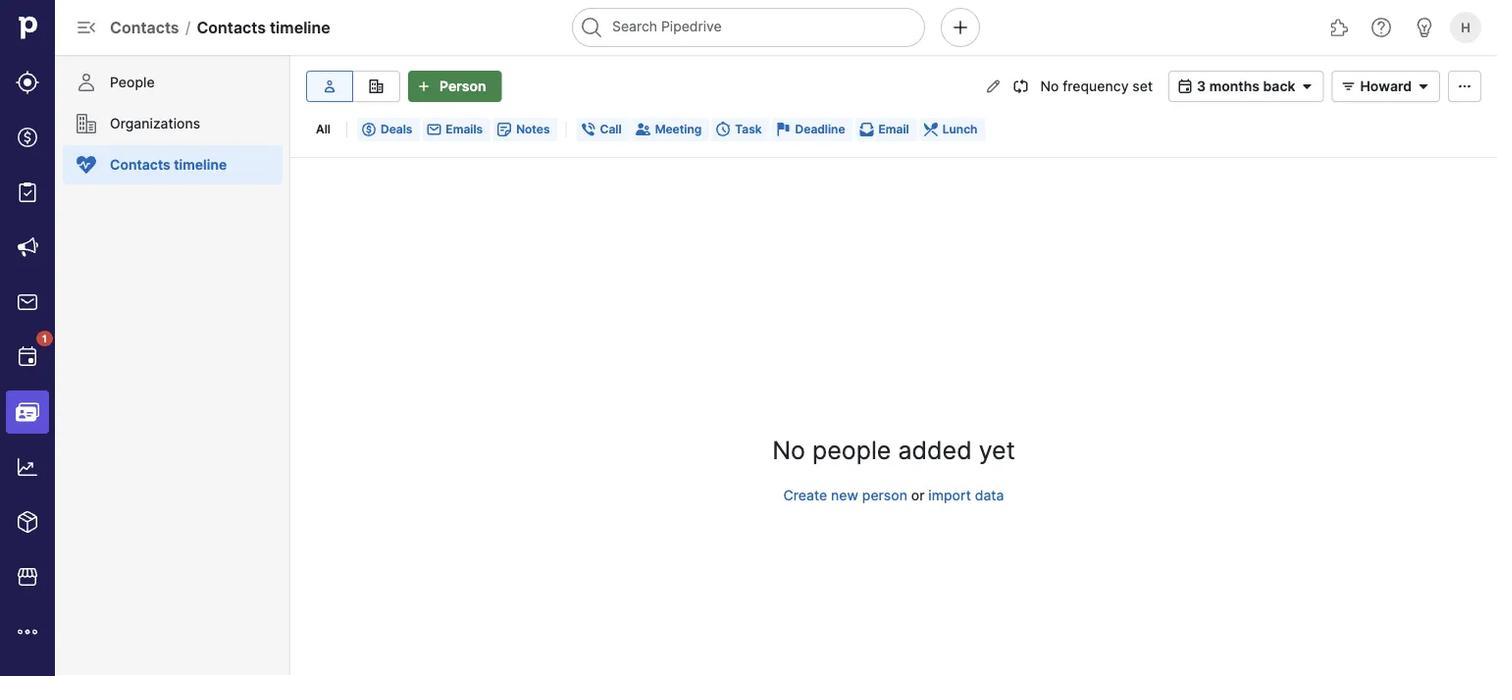 Task type: vqa. For each thing, say whether or not it's contained in the screenshot.
This
no



Task type: locate. For each thing, give the bounding box(es) containing it.
color primary image left call
[[581, 122, 596, 137]]

color undefined image
[[75, 71, 98, 94], [75, 112, 98, 135], [75, 153, 98, 177]]

1 vertical spatial no
[[773, 436, 806, 465]]

timeline
[[270, 18, 330, 37], [174, 157, 227, 173]]

color primary image right back
[[1337, 79, 1361, 94]]

all
[[316, 122, 331, 136]]

color primary image inside deadline button
[[776, 122, 792, 137]]

color primary image inside meeting button
[[636, 122, 651, 137]]

marketplace image
[[16, 565, 39, 589]]

0 vertical spatial color undefined image
[[75, 71, 98, 94]]

3 color undefined image from the top
[[75, 153, 98, 177]]

contacts
[[110, 18, 179, 37], [197, 18, 266, 37], [110, 157, 171, 173]]

color primary image for notes
[[497, 122, 513, 137]]

2 color undefined image from the top
[[75, 112, 98, 135]]

call
[[600, 122, 622, 136]]

color undefined image inside people link
[[75, 71, 98, 94]]

timeline down organizations link
[[174, 157, 227, 173]]

person button
[[408, 71, 502, 102]]

contacts inside menu item
[[110, 157, 171, 173]]

more image
[[16, 620, 39, 644]]

color primary image up lunch 'button'
[[986, 79, 1002, 94]]

color undefined image for people
[[75, 71, 98, 94]]

1 vertical spatial timeline
[[174, 157, 227, 173]]

0 horizontal spatial timeline
[[174, 157, 227, 173]]

color primary image right call
[[636, 122, 651, 137]]

no up create
[[773, 436, 806, 465]]

menu containing people
[[55, 55, 291, 676]]

color primary image left emails
[[426, 122, 442, 137]]

notes button
[[493, 118, 558, 141]]

color undefined image left the contacts timeline
[[75, 153, 98, 177]]

no people added yet
[[773, 436, 1016, 465]]

meeting button
[[632, 118, 710, 141]]

color primary image down sales assistant icon
[[1412, 79, 1436, 94]]

0 horizontal spatial no
[[773, 436, 806, 465]]

no
[[1041, 78, 1059, 95], [773, 436, 806, 465]]

contacts image
[[16, 400, 39, 424]]

1
[[42, 333, 47, 345]]

emails button
[[422, 118, 491, 141]]

task
[[735, 122, 762, 136]]

howard button
[[1332, 71, 1441, 102]]

contacts left / on the left top of page
[[110, 18, 179, 37]]

color undefined image right deals icon on the left top
[[75, 112, 98, 135]]

1 menu
[[0, 0, 55, 676]]

yet
[[979, 436, 1016, 465]]

meeting
[[655, 122, 702, 136]]

2 vertical spatial color undefined image
[[75, 153, 98, 177]]

1 color undefined image from the top
[[75, 71, 98, 94]]

color primary image left lunch
[[923, 122, 939, 137]]

color primary image inside deals button
[[361, 122, 377, 137]]

quick add image
[[949, 16, 973, 39]]

menu toggle image
[[75, 16, 98, 39]]

email button
[[855, 118, 917, 141]]

import data link
[[929, 487, 1005, 504]]

1 vertical spatial color undefined image
[[75, 112, 98, 135]]

color primary image left notes at the left of the page
[[497, 122, 513, 137]]

color primary image
[[1174, 79, 1198, 94], [1296, 79, 1320, 94], [361, 122, 377, 137], [497, 122, 513, 137], [636, 122, 651, 137], [716, 122, 731, 137], [776, 122, 792, 137]]

insights image
[[16, 455, 39, 479]]

color undefined image inside contacts timeline link
[[75, 153, 98, 177]]

data
[[975, 487, 1005, 504]]

color primary image
[[986, 79, 1002, 94], [1013, 79, 1029, 94], [1337, 79, 1361, 94], [1412, 79, 1436, 94], [1454, 79, 1477, 94], [426, 122, 442, 137], [581, 122, 596, 137], [859, 122, 875, 137], [923, 122, 939, 137]]

color primary image for meeting
[[636, 122, 651, 137]]

color undefined image left people
[[75, 71, 98, 94]]

timeline inside menu item
[[174, 157, 227, 173]]

timeline up 'persons' icon
[[270, 18, 330, 37]]

color undefined image inside organizations link
[[75, 112, 98, 135]]

months
[[1210, 78, 1260, 95]]

1 horizontal spatial no
[[1041, 78, 1059, 95]]

menu
[[55, 55, 291, 676]]

deadline
[[796, 122, 846, 136]]

contacts down organizations
[[110, 157, 171, 173]]

color primary image inside lunch 'button'
[[923, 122, 939, 137]]

or
[[912, 487, 925, 504]]

color primary image right task
[[776, 122, 792, 137]]

projects image
[[16, 181, 39, 204]]

people
[[110, 74, 155, 91]]

home image
[[13, 13, 42, 42]]

color primary image right set
[[1174, 79, 1198, 94]]

contacts timeline
[[110, 157, 227, 173]]

0 vertical spatial timeline
[[270, 18, 330, 37]]

contacts / contacts timeline
[[110, 18, 330, 37]]

menu item
[[0, 385, 55, 440]]

color primary image inside notes "button"
[[497, 122, 513, 137]]

0 vertical spatial no
[[1041, 78, 1059, 95]]

lunch
[[943, 122, 978, 136]]

color primary image left email
[[859, 122, 875, 137]]

no for no frequency set
[[1041, 78, 1059, 95]]

contacts for contacts timeline
[[110, 157, 171, 173]]

color primary image for deadline
[[776, 122, 792, 137]]

color primary image left task
[[716, 122, 731, 137]]

deals button
[[357, 118, 420, 141]]

no left frequency
[[1041, 78, 1059, 95]]

color primary image left deals
[[361, 122, 377, 137]]

color primary image inside task 'button'
[[716, 122, 731, 137]]



Task type: describe. For each thing, give the bounding box(es) containing it.
people link
[[63, 63, 283, 102]]

person
[[863, 487, 908, 504]]

color undefined image
[[16, 346, 39, 369]]

create new person or import data
[[784, 487, 1005, 504]]

contacts right / on the left top of page
[[197, 18, 266, 37]]

email
[[879, 122, 910, 136]]

all button
[[308, 118, 339, 141]]

Search Pipedrive field
[[572, 8, 926, 47]]

color primary image inside emails button
[[426, 122, 442, 137]]

organizations
[[110, 115, 200, 132]]

color primary image for 3 months back
[[1174, 79, 1198, 94]]

leads image
[[16, 71, 39, 94]]

1 link
[[6, 331, 53, 379]]

notes
[[516, 122, 550, 136]]

lunch button
[[919, 118, 986, 141]]

persons image
[[318, 79, 342, 94]]

frequency
[[1063, 78, 1129, 95]]

h
[[1462, 20, 1471, 35]]

color primary image left frequency
[[1013, 79, 1029, 94]]

deals image
[[16, 126, 39, 149]]

h button
[[1447, 8, 1486, 47]]

new
[[831, 487, 859, 504]]

color undefined image for contacts timeline
[[75, 153, 98, 177]]

contacts timeline link
[[63, 145, 283, 185]]

products image
[[16, 510, 39, 534]]

task button
[[712, 118, 770, 141]]

deadline button
[[772, 118, 853, 141]]

sales inbox image
[[16, 291, 39, 314]]

call button
[[577, 118, 630, 141]]

set
[[1133, 78, 1153, 95]]

color primary image right months
[[1296, 79, 1320, 94]]

quick help image
[[1370, 16, 1394, 39]]

color primary image inside email button
[[859, 122, 875, 137]]

emails
[[446, 122, 483, 136]]

no for no people added yet
[[773, 436, 806, 465]]

create
[[784, 487, 828, 504]]

no frequency set
[[1041, 78, 1153, 95]]

color primary image inside "call" button
[[581, 122, 596, 137]]

deals
[[381, 122, 413, 136]]

color primary image for task
[[716, 122, 731, 137]]

color undefined image for organizations
[[75, 112, 98, 135]]

color primary image down h button
[[1454, 79, 1477, 94]]

import
[[929, 487, 972, 504]]

campaigns image
[[16, 236, 39, 259]]

organizations image
[[365, 79, 388, 94]]

added
[[899, 436, 972, 465]]

1 horizontal spatial timeline
[[270, 18, 330, 37]]

/
[[185, 18, 191, 37]]

color primary image for deals
[[361, 122, 377, 137]]

contacts for contacts / contacts timeline
[[110, 18, 179, 37]]

sales assistant image
[[1413, 16, 1437, 39]]

color primary inverted image
[[412, 79, 436, 94]]

back
[[1264, 78, 1296, 95]]

person
[[440, 78, 486, 95]]

3
[[1198, 78, 1207, 95]]

3 months back button
[[1169, 71, 1325, 102]]

organizations link
[[63, 104, 283, 143]]

contacts timeline menu item
[[55, 145, 291, 192]]

howard
[[1361, 78, 1412, 95]]

people
[[813, 436, 892, 465]]

3 months back
[[1198, 78, 1296, 95]]



